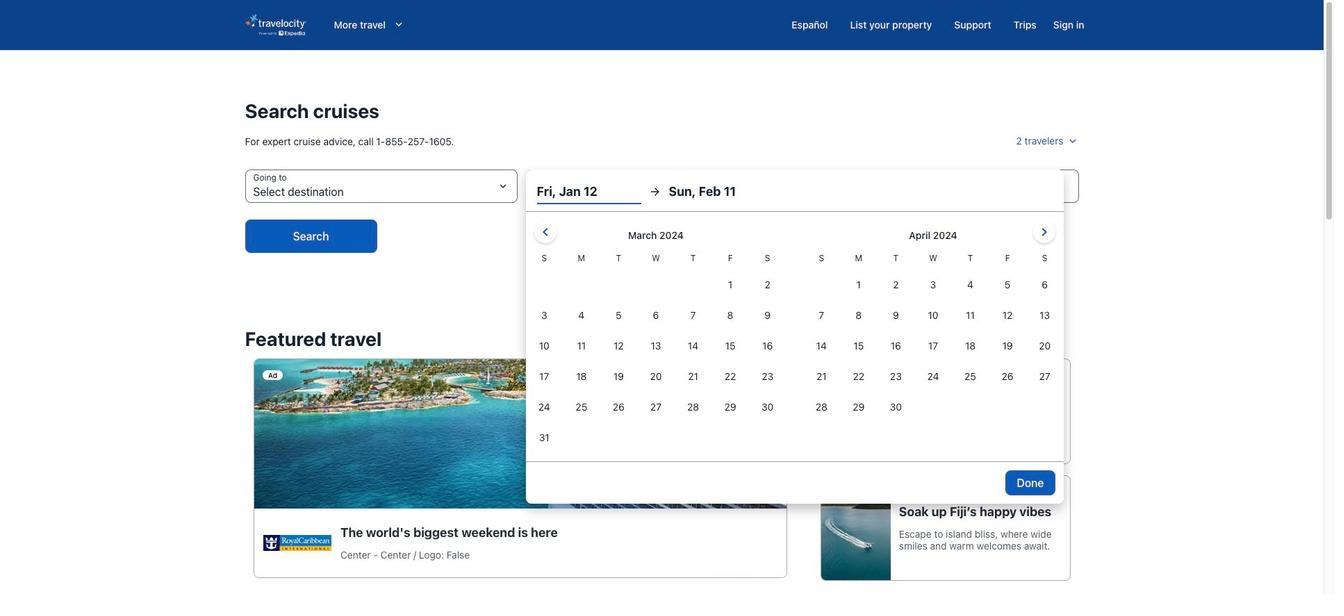 Task type: locate. For each thing, give the bounding box(es) containing it.
main content
[[0, 50, 1324, 594]]

previous month image
[[537, 224, 554, 241]]



Task type: vqa. For each thing, say whether or not it's contained in the screenshot.
SWAP ORIGIN AND DESTINATION VALUES icon
no



Task type: describe. For each thing, give the bounding box(es) containing it.
travelocity logo image
[[245, 14, 306, 36]]

featured travel region
[[237, 320, 1087, 589]]

next month image
[[1036, 224, 1053, 241]]

2 travelers image
[[1067, 135, 1079, 147]]



